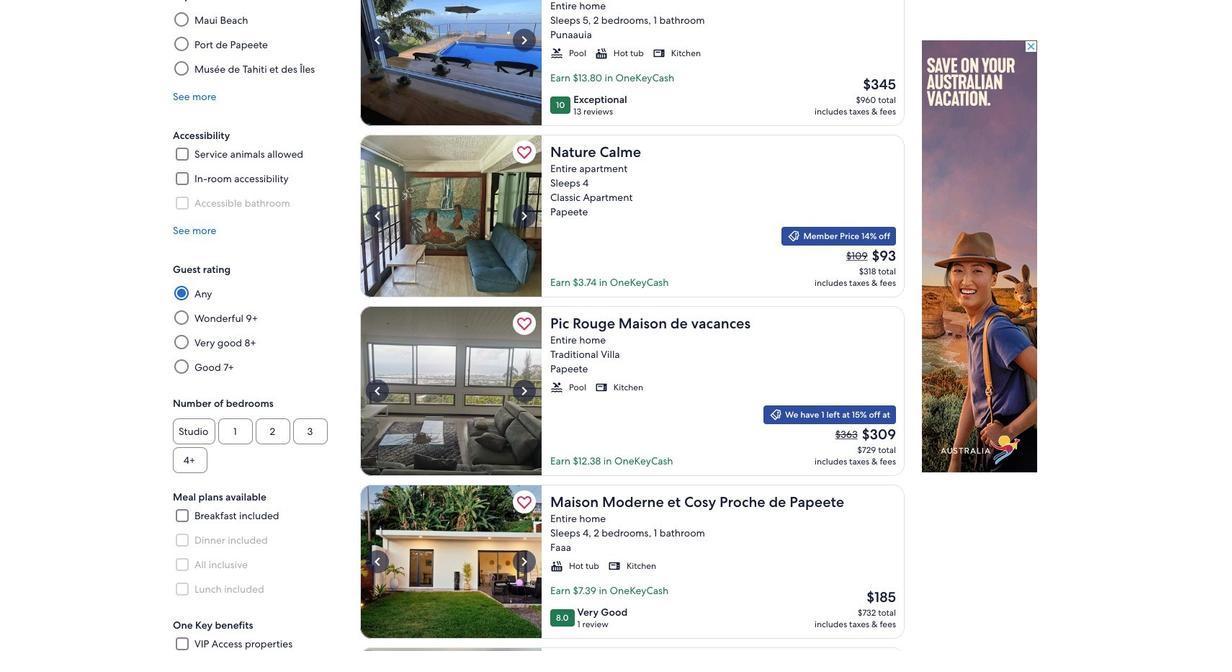 Task type: describe. For each thing, give the bounding box(es) containing it.
living area image for "show previous image for pic rouge maison de vacances"
[[360, 306, 542, 476]]

pool image
[[360, 0, 542, 126]]

0 vertical spatial small image
[[550, 47, 563, 60]]

show next image for tahiti, quiet air-conditioned tropical villa, marvelous lagoon and mountain view image
[[516, 32, 533, 49]]

show next image for nature calme image
[[516, 207, 533, 225]]

show previous image for maison moderne et cosy proche de papeete image
[[369, 553, 386, 571]]

show previous image for pic rouge maison de vacances image
[[369, 383, 386, 400]]



Task type: locate. For each thing, give the bounding box(es) containing it.
show previous image for nature calme image
[[369, 207, 386, 225]]

1 vertical spatial living area image
[[360, 306, 542, 476]]

1 living area image from the top
[[360, 135, 542, 298]]

show previous image for tahiti, quiet air-conditioned tropical villa, marvelous lagoon and mountain view image
[[369, 32, 386, 49]]

2 vertical spatial living area image
[[360, 648, 542, 651]]

2 living area image from the top
[[360, 306, 542, 476]]

show next image for maison moderne et cosy proche de papeete image
[[516, 553, 533, 571]]

2 vertical spatial small image
[[550, 560, 563, 573]]

small image
[[550, 47, 563, 60], [788, 230, 801, 243], [550, 560, 563, 573]]

1 vertical spatial small image
[[788, 230, 801, 243]]

living area image for "show previous image for nature calme" on the top
[[360, 135, 542, 298]]

show next image for pic rouge maison de vacances image
[[516, 383, 533, 400]]

exterior image
[[360, 485, 542, 639]]

0 vertical spatial living area image
[[360, 135, 542, 298]]

living area image
[[360, 135, 542, 298], [360, 306, 542, 476], [360, 648, 542, 651]]

small image
[[595, 47, 608, 60], [653, 47, 666, 60], [550, 381, 563, 394], [595, 381, 608, 394], [769, 409, 782, 421], [608, 560, 621, 573]]

3 living area image from the top
[[360, 648, 542, 651]]



Task type: vqa. For each thing, say whether or not it's contained in the screenshot.
the expedia logo
no



